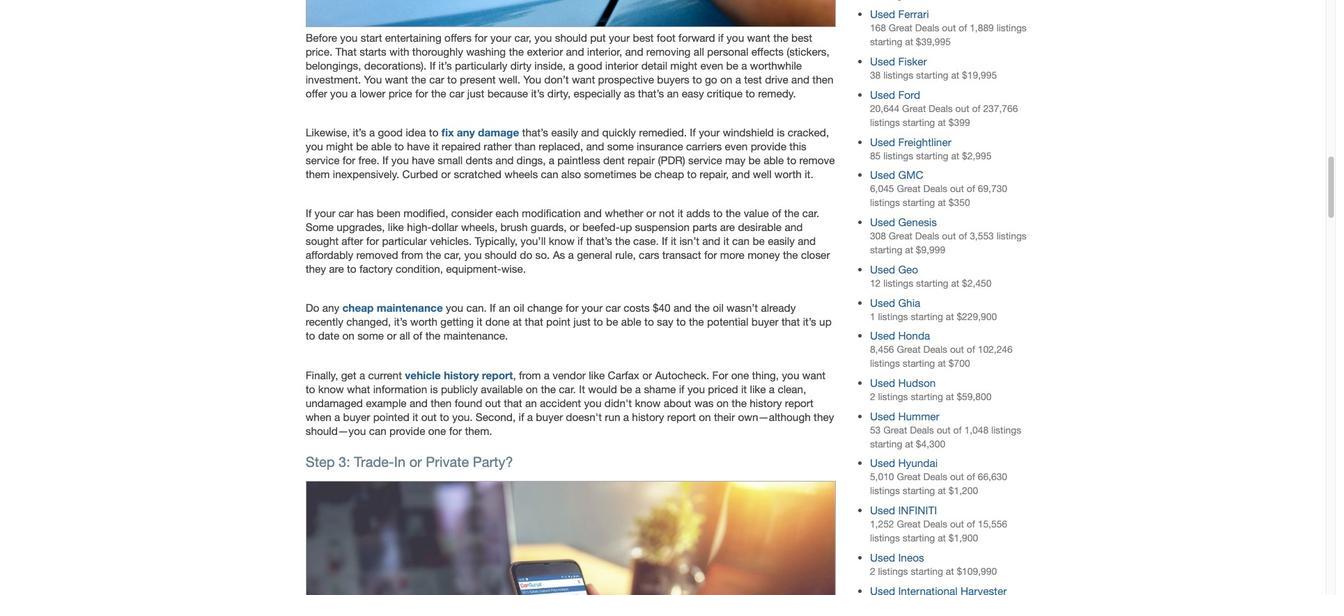 Task type: vqa. For each thing, say whether or not it's contained in the screenshot.
left AutoCheck
no



Task type: describe. For each thing, give the bounding box(es) containing it.
from inside if your car has been modified, consider each modification and whether or not it adds to the value of the car. some upgrades, like high-dollar wheels, brush guards, or beefed-up suspension parts are desirable and sought after for particular vehicles. typically, you'll know if that's the case. if it isn't and it can be easily and affordably removed from the car, you should do so. as a general rule, cars transact for more money the closer they are to factory condition, equipment-wise.
[[401, 249, 423, 261]]

the up the rule,
[[615, 235, 630, 247]]

used for used gmc
[[870, 169, 895, 181]]

then inside the , from a vendor like carfax or autocheck. for one thing, you want to know what information is publicly available on the car. it would be a shame if you priced it like a clean, undamaged example and then found out that an accident you didn't know about was on the history report when a buyer pointed it out to you. second, if a buyer doesn't run a history report on their own—although they should—you can provide one for them.
[[431, 397, 452, 409]]

want up effects
[[747, 31, 771, 44]]

that's inside if your car has been modified, consider each modification and whether or not it adds to the value of the car. some upgrades, like high-dollar wheels, brush guards, or beefed-up suspension parts are desirable and sought after for particular vehicles. typically, you'll know if that's the case. if it isn't and it can be easily and affordably removed from the car, you should do so. as a general rule, cars transact for more money the closer they are to factory condition, equipment-wise.
[[586, 235, 612, 247]]

out for used hummer
[[937, 425, 951, 436]]

geo
[[898, 263, 918, 276]]

vehicle history report link
[[405, 369, 513, 382]]

to right say
[[677, 316, 686, 328]]

genesis
[[898, 216, 937, 229]]

great for gmc
[[897, 183, 921, 195]]

the left potential on the bottom of the page
[[689, 316, 704, 328]]

step
[[306, 454, 335, 470]]

personal
[[707, 45, 749, 58]]

be inside if your car has been modified, consider each modification and whether or not it adds to the value of the car. some upgrades, like high-dollar wheels, brush guards, or beefed-up suspension parts are desirable and sought after for particular vehicles. typically, you'll know if that's the case. if it isn't and it can be easily and affordably removed from the car, you should do so. as a general rule, cars transact for more money the closer they are to factory condition, equipment-wise.
[[753, 235, 765, 247]]

listings inside "used fisker 38 listings starting at $19,995"
[[884, 70, 914, 81]]

of for used gmc
[[967, 183, 975, 195]]

easily inside if your car has been modified, consider each modification and whether or not it adds to the value of the car. some upgrades, like high-dollar wheels, brush guards, or beefed-up suspension parts are desirable and sought after for particular vehicles. typically, you'll know if that's the case. if it isn't and it can be easily and affordably removed from the car, you should do so. as a general rule, cars transact for more money the closer they are to factory condition, equipment-wise.
[[768, 235, 795, 247]]

listings inside 'used ineos 2 listings starting at $109,990'
[[878, 566, 908, 578]]

3:
[[339, 454, 350, 470]]

used hudson 2 listings starting at $59,800
[[870, 377, 992, 403]]

1 you from the left
[[364, 73, 382, 85]]

the up condition,
[[426, 249, 441, 261]]

at inside 5,010 great deals out of 66,630 listings starting at
[[938, 486, 946, 497]]

some inside that's easily and quickly remedied. if your windshield is cracked, you might be able to have it repaired rather than replaced, and some insurance carriers even provide this service for free. if you have small dents and dings, a paintless dent repair (pdr) service may be able to remove them inexpensively. curbed or scratched wheels can also sometimes be cheap to repair, and well worth it.
[[607, 140, 634, 153]]

you up doesn't
[[584, 397, 602, 409]]

used for used honda
[[870, 330, 895, 342]]

deals for used ford
[[929, 103, 953, 114]]

finally, get a current vehicle history report
[[306, 369, 513, 382]]

prospective
[[598, 73, 654, 85]]

a up don't
[[569, 59, 575, 72]]

starting inside 20,644 great deals out of 237,766 listings starting at
[[903, 117, 935, 128]]

consider
[[451, 207, 493, 220]]

it right priced in the bottom right of the page
[[741, 383, 747, 395]]

buyer inside you can. if an oil change for your car costs $40 and the oil wasn't already recently changed, it's worth getting it done at that point just to be able to say to the potential buyer that it's up to date on some or all of the maintenance.
[[752, 316, 779, 328]]

want down decorations).
[[385, 73, 408, 85]]

want up especially
[[572, 73, 595, 85]]

1 vertical spatial are
[[329, 263, 344, 275]]

price
[[389, 87, 412, 99]]

what
[[347, 383, 370, 395]]

your inside you can. if an oil change for your car costs $40 and the oil wasn't already recently changed, it's worth getting it done at that point just to be able to say to the potential buyer that it's up to date on some or all of the maintenance.
[[582, 302, 603, 315]]

$4,300
[[916, 439, 946, 450]]

used genesis
[[870, 216, 937, 229]]

available
[[481, 383, 523, 395]]

starting inside 6,045 great deals out of 69,730 listings starting at
[[903, 197, 935, 209]]

might inside that's easily and quickly remedied. if your windshield is cracked, you might be able to have it repaired rather than replaced, and some insurance carriers even provide this service for free. if you have small dents and dings, a paintless dent repair (pdr) service may be able to remove them inexpensively. curbed or scratched wheels can also sometimes be cheap to repair, and well worth it.
[[326, 140, 353, 153]]

to left date
[[306, 330, 315, 342]]

gmc
[[898, 169, 924, 181]]

of for used infiniti
[[967, 519, 975, 530]]

it inside that's easily and quickly remedied. if your windshield is cracked, you might be able to have it repaired rather than replaced, and some insurance carriers even provide this service for free. if you have small dents and dings, a paintless dent repair (pdr) service may be able to remove them inexpensively. curbed or scratched wheels can also sometimes be cheap to repair, and well worth it.
[[433, 140, 439, 153]]

your inside if your car has been modified, consider each modification and whether or not it adds to the value of the car. some upgrades, like high-dollar wheels, brush guards, or beefed-up suspension parts are desirable and sought after for particular vehicles. typically, you'll know if that's the case. if it isn't and it can be easily and affordably removed from the car, you should do so. as a general rule, cars transact for more money the closer they are to factory condition, equipment-wise.
[[315, 207, 336, 220]]

on down the was
[[699, 411, 711, 423]]

buyers
[[657, 73, 690, 85]]

to right point
[[594, 316, 603, 328]]

of for used hyundai
[[967, 472, 975, 483]]

it.
[[805, 168, 814, 180]]

car. inside the , from a vendor like carfax or autocheck. for one thing, you want to know what information is publicly available on the car. it would be a shame if you priced it like a clean, undamaged example and then found out that an accident you didn't know about was on the history report when a buyer pointed it out to you. second, if a buyer doesn't run a history report on their own—although they should—you can provide one for them.
[[559, 383, 576, 395]]

0 vertical spatial have
[[407, 140, 430, 153]]

car down "present"
[[449, 87, 464, 99]]

or inside that's easily and quickly remedied. if your windshield is cracked, you might be able to have it repaired rather than replaced, and some insurance carriers even provide this service for free. if you have small dents and dings, a paintless dent repair (pdr) service may be able to remove them inexpensively. curbed or scratched wheels can also sometimes be cheap to repair, and well worth it.
[[441, 168, 451, 180]]

for up washing
[[475, 31, 488, 44]]

for right price
[[415, 87, 428, 99]]

deals for used honda
[[924, 344, 948, 356]]

starting inside 53 great deals out of 1,048 listings starting at
[[870, 439, 903, 450]]

be up well
[[749, 154, 761, 166]]

on right available
[[526, 383, 538, 395]]

$2,995
[[962, 150, 992, 161]]

used genesis link
[[870, 216, 937, 229]]

is inside the , from a vendor like carfax or autocheck. for one thing, you want to know what information is publicly available on the car. it would be a shame if you priced it like a clean, undamaged example and then found out that an accident you didn't know about was on the history report when a buyer pointed it out to you. second, if a buyer doesn't run a history report on their own—although they should—you can provide one for them.
[[430, 383, 438, 395]]

the up potential on the bottom of the page
[[695, 302, 710, 315]]

point
[[546, 316, 571, 328]]

deals for used infiniti
[[924, 519, 948, 530]]

to left fix
[[429, 126, 439, 139]]

thing,
[[752, 369, 779, 382]]

and down parts
[[703, 235, 721, 247]]

it right "not"
[[678, 207, 683, 220]]

to left go
[[693, 73, 702, 85]]

and left interior,
[[566, 45, 584, 58]]

1 vertical spatial able
[[764, 154, 784, 166]]

you up that
[[340, 31, 358, 44]]

the up their
[[732, 397, 747, 409]]

used gmc link
[[870, 169, 924, 181]]

of inside if your car has been modified, consider each modification and whether or not it adds to the value of the car. some upgrades, like high-dollar wheels, brush guards, or beefed-up suspension parts are desirable and sought after for particular vehicles. typically, you'll know if that's the case. if it isn't and it can be easily and affordably removed from the car, you should do so. as a general rule, cars transact for more money the closer they are to factory condition, equipment-wise.
[[772, 207, 781, 220]]

starting inside "used freightliner 85 listings starting at $2,995"
[[916, 150, 949, 161]]

1 horizontal spatial history
[[632, 411, 664, 423]]

you up clean,
[[782, 369, 800, 382]]

wheels
[[505, 168, 538, 180]]

whether
[[605, 207, 644, 220]]

great for ferrari
[[889, 23, 913, 34]]

a left test
[[736, 73, 741, 85]]

an inside before you start entertaining offers for your car, you should put your best foot forward if you want the best price. that starts with thoroughly washing the exterior and interior, and removing all personal effects (stickers, belongings, decorations). if it's particularly dirty inside, a good interior detail might even be a worthwhile investment. you want the car to present well. you don't want prospective buyers to go on a test drive and then offer you a lower price for the car just because it's dirty, especially as that's an easy critique to remedy.
[[667, 87, 679, 99]]

to left "you." at the bottom of page
[[440, 411, 449, 423]]

listings inside 5,010 great deals out of 66,630 listings starting at
[[870, 486, 900, 497]]

the down getting
[[426, 330, 441, 342]]

it inside you can. if an oil change for your car costs $40 and the oil wasn't already recently changed, it's worth getting it done at that point just to be able to say to the potential buyer that it's up to date on some or all of the maintenance.
[[477, 316, 483, 328]]

6,045 great deals out of 69,730 listings starting at
[[870, 183, 1008, 209]]

and left quickly
[[581, 126, 599, 139]]

and right desirable at the top
[[785, 221, 803, 234]]

used for used geo 12 listings starting at $2,450
[[870, 263, 895, 276]]

you up the curbed
[[391, 154, 409, 166]]

to left "present"
[[447, 73, 457, 85]]

2 horizontal spatial that
[[782, 316, 800, 328]]

deals for used genesis
[[915, 231, 940, 242]]

and inside the , from a vendor like carfax or autocheck. for one thing, you want to know what information is publicly available on the car. it would be a shame if you priced it like a clean, undamaged example and then found out that an accident you didn't know about was on the history report when a buyer pointed it out to you. second, if a buyer doesn't run a history report on their own—although they should—you can provide one for them.
[[410, 397, 428, 409]]

starting inside 'used ineos 2 listings starting at $109,990'
[[911, 566, 943, 578]]

1 vertical spatial have
[[412, 154, 435, 166]]

$9,999
[[916, 245, 946, 256]]

general
[[577, 249, 612, 261]]

or inside the , from a vendor like carfax or autocheck. for one thing, you want to know what information is publicly available on the car. it would be a shame if you priced it like a clean, undamaged example and then found out that an accident you didn't know about was on the history report when a buyer pointed it out to you. second, if a buyer doesn't run a history report on their own—although they should—you can provide one for them.
[[643, 369, 652, 382]]

out for used ferrari
[[942, 23, 956, 34]]

offers
[[445, 31, 472, 44]]

if your car has been modified, consider each modification and whether or not it adds to the value of the car. some upgrades, like high-dollar wheels, brush guards, or beefed-up suspension parts are desirable and sought after for particular vehicles. typically, you'll know if that's the case. if it isn't and it can be easily and affordably removed from the car, you should do so. as a general rule, cars transact for more money the closer they are to factory condition, equipment-wise.
[[306, 207, 830, 275]]

at inside 53 great deals out of 1,048 listings starting at
[[905, 439, 913, 450]]

a right second,
[[527, 411, 533, 423]]

1,048
[[965, 425, 989, 436]]

1
[[870, 311, 876, 322]]

car, inside before you start entertaining offers for your car, you should put your best foot forward if you want the best price. that starts with thoroughly washing the exterior and interior, and removing all personal effects (stickers, belongings, decorations). if it's particularly dirty inside, a good interior detail might even be a worthwhile investment. you want the car to present well. you don't want prospective buyers to go on a test drive and then offer you a lower price for the car just because it's dirty, especially as that's an easy critique to remedy.
[[515, 31, 532, 44]]

used for used ford
[[870, 88, 895, 101]]

suspension
[[635, 221, 690, 234]]

it's down thoroughly
[[439, 59, 452, 72]]

cheap inside that's easily and quickly remedied. if your windshield is cracked, you might be able to have it repaired rather than replaced, and some insurance carriers even provide this service for free. if you have small dents and dings, a paintless dent repair (pdr) service may be able to remove them inexpensively. curbed or scratched wheels can also sometimes be cheap to repair, and well worth it.
[[655, 168, 684, 180]]

idea
[[406, 126, 426, 139]]

a inside if your car has been modified, consider each modification and whether or not it adds to the value of the car. some upgrades, like high-dollar wheels, brush guards, or beefed-up suspension parts are desirable and sought after for particular vehicles. typically, you'll know if that's the case. if it isn't and it can be easily and affordably removed from the car, you should do so. as a general rule, cars transact for more money the closer they are to factory condition, equipment-wise.
[[568, 249, 574, 261]]

they inside the , from a vendor like carfax or autocheck. for one thing, you want to know what information is publicly available on the car. it would be a shame if you priced it like a clean, undamaged example and then found out that an accident you didn't know about was on the history report when a buyer pointed it out to you. second, if a buyer doesn't run a history report on their own—although they should—you can provide one for them.
[[814, 411, 834, 423]]

it's up free.
[[353, 126, 366, 139]]

at inside 1,252 great deals out of 15,556 listings starting at
[[938, 533, 946, 544]]

2 horizontal spatial report
[[785, 397, 814, 409]]

car inside you can. if an oil change for your car costs $40 and the oil wasn't already recently changed, it's worth getting it done at that point just to be able to say to the potential buyer that it's up to date on some or all of the maintenance.
[[606, 302, 621, 315]]

some inside you can. if an oil change for your car costs $40 and the oil wasn't already recently changed, it's worth getting it done at that point just to be able to say to the potential buyer that it's up to date on some or all of the maintenance.
[[358, 330, 384, 342]]

and inside you can. if an oil change for your car costs $40 and the oil wasn't already recently changed, it's worth getting it done at that point just to be able to say to the potential buyer that it's up to date on some or all of the maintenance.
[[674, 302, 692, 315]]

used infiniti
[[870, 505, 937, 517]]

or left "not"
[[647, 207, 656, 220]]

2 best from the left
[[792, 31, 812, 44]]

listings inside 'used hudson 2 listings starting at $59,800'
[[878, 392, 908, 403]]

you up personal
[[727, 31, 744, 44]]

to up parts
[[713, 207, 723, 220]]

2 for used ineos
[[870, 566, 876, 578]]

small
[[438, 154, 463, 166]]

or right in
[[409, 454, 422, 470]]

curbed
[[402, 168, 438, 180]]

that's easily and quickly remedied. if your windshield is cracked, you might be able to have it repaired rather than replaced, and some insurance carriers even provide this service for free. if you have small dents and dings, a paintless dent repair (pdr) service may be able to remove them inexpensively. curbed or scratched wheels can also sometimes be cheap to repair, and well worth it.
[[306, 126, 835, 180]]

it left isn't
[[671, 235, 677, 247]]

rule,
[[615, 249, 636, 261]]

be inside the , from a vendor like carfax or autocheck. for one thing, you want to know what information is publicly available on the car. it would be a shame if you priced it like a clean, undamaged example and then found out that an accident you didn't know about was on the history report when a buyer pointed it out to you. second, if a buyer doesn't run a history report on their own—although they should—you can provide one for them.
[[620, 383, 632, 395]]

listings inside 6,045 great deals out of 69,730 listings starting at
[[870, 197, 900, 209]]

for up removed
[[366, 235, 379, 247]]

fix any damage link
[[442, 126, 519, 139]]

on down priced in the bottom right of the page
[[717, 397, 729, 409]]

you down likewise,
[[306, 140, 323, 153]]

used for used hyundai
[[870, 457, 895, 470]]

lower
[[360, 87, 386, 99]]

at inside you can. if an oil change for your car costs $40 and the oil wasn't already recently changed, it's worth getting it done at that point just to be able to say to the potential buyer that it's up to date on some or all of the maintenance.
[[513, 316, 522, 328]]

great for hummer
[[884, 425, 907, 436]]

be inside before you start entertaining offers for your car, you should put your best foot forward if you want the best price. that starts with thoroughly washing the exterior and interior, and removing all personal effects (stickers, belongings, decorations). if it's particularly dirty inside, a good interior detail might even be a worthwhile investment. you want the car to present well. you don't want prospective buyers to go on a test drive and then offer you a lower price for the car just because it's dirty, especially as that's an easy critique to remedy.
[[726, 59, 739, 72]]

deals for used gmc
[[924, 183, 948, 195]]

the up dirty
[[509, 45, 524, 58]]

your inside that's easily and quickly remedied. if your windshield is cracked, you might be able to have it repaired rather than replaced, and some insurance carriers even provide this service for free. if you have small dents and dings, a paintless dent repair (pdr) service may be able to remove them inexpensively. curbed or scratched wheels can also sometimes be cheap to repair, and well worth it.
[[699, 126, 720, 139]]

costs
[[624, 302, 650, 315]]

getting
[[441, 316, 474, 328]]

to left the repair,
[[687, 168, 697, 180]]

provide inside the , from a vendor like carfax or autocheck. for one thing, you want to know what information is publicly available on the car. it would be a shame if you priced it like a clean, undamaged example and then found out that an accident you didn't know about was on the history report when a buyer pointed it out to you. second, if a buyer doesn't run a history report on their own—although they should—you can provide one for them.
[[390, 425, 425, 437]]

freightliner
[[898, 136, 952, 148]]

and up beefed-
[[584, 207, 602, 220]]

at inside 'used hudson 2 listings starting at $59,800'
[[946, 392, 954, 403]]

2 horizontal spatial know
[[635, 397, 661, 409]]

as
[[624, 87, 635, 99]]

then inside before you start entertaining offers for your car, you should put your best foot forward if you want the best price. that starts with thoroughly washing the exterior and interior, and removing all personal effects (stickers, belongings, decorations). if it's particularly dirty inside, a good interior detail might even be a worthwhile investment. you want the car to present well. you don't want prospective buyers to go on a test drive and then offer you a lower price for the car just because it's dirty, especially as that's an easy critique to remedy.
[[813, 73, 834, 85]]

85
[[870, 150, 881, 161]]

didn't
[[605, 397, 632, 409]]

be inside you can. if an oil change for your car costs $40 and the oil wasn't already recently changed, it's worth getting it done at that point just to be able to say to the potential buyer that it's up to date on some or all of the maintenance.
[[606, 316, 618, 328]]

1 horizontal spatial like
[[589, 369, 605, 382]]

if right free.
[[383, 154, 389, 166]]

starting inside 308 great deals out of 3,553 listings starting at
[[870, 245, 903, 256]]

some
[[306, 221, 334, 234]]

up inside you can. if an oil change for your car costs $40 and the oil wasn't already recently changed, it's worth getting it done at that point just to be able to say to the potential buyer that it's up to date on some or all of the maintenance.
[[819, 316, 832, 328]]

0 horizontal spatial buyer
[[343, 411, 370, 423]]

want inside the , from a vendor like carfax or autocheck. for one thing, you want to know what information is publicly available on the car. it would be a shame if you priced it like a clean, undamaged example and then found out that an accident you didn't know about was on the history report when a buyer pointed it out to you. second, if a buyer doesn't run a history report on their own—although they should—you can provide one for them.
[[803, 369, 826, 382]]

able inside you can. if an oil change for your car costs $40 and the oil wasn't already recently changed, it's worth getting it done at that point just to be able to say to the potential buyer that it's up to date on some or all of the maintenance.
[[621, 316, 642, 328]]

1 vertical spatial good
[[378, 126, 403, 139]]

at inside 20,644 great deals out of 237,766 listings starting at
[[938, 117, 946, 128]]

a down carfax
[[635, 383, 641, 395]]

should inside if your car has been modified, consider each modification and whether or not it adds to the value of the car. some upgrades, like high-dollar wheels, brush guards, or beefed-up suspension parts are desirable and sought after for particular vehicles. typically, you'll know if that's the case. if it isn't and it can be easily and affordably removed from the car, you should do so. as a general rule, cars transact for more money the closer they are to factory condition, equipment-wise.
[[485, 249, 517, 261]]

finally,
[[306, 369, 338, 382]]

entertaining
[[385, 31, 442, 44]]

0 vertical spatial able
[[371, 140, 392, 153]]

and up paintless
[[586, 140, 604, 153]]

308
[[870, 231, 886, 242]]

1 vertical spatial know
[[318, 383, 344, 395]]

starting inside 'used hudson 2 listings starting at $59,800'
[[911, 392, 943, 403]]

out for used gmc
[[950, 183, 964, 195]]

if inside before you start entertaining offers for your car, you should put your best foot forward if you want the best price. that starts with thoroughly washing the exterior and interior, and removing all personal effects (stickers, belongings, decorations). if it's particularly dirty inside, a good interior detail might even be a worthwhile investment. you want the car to present well. you don't want prospective buyers to go on a test drive and then offer you a lower price for the car just because it's dirty, especially as that's an easy critique to remedy.
[[430, 59, 436, 72]]

66,630
[[978, 472, 1008, 483]]

a down thing,
[[769, 383, 775, 395]]

if down autocheck.
[[679, 383, 685, 395]]

the up effects
[[774, 31, 789, 44]]

1 best from the left
[[633, 31, 654, 44]]

than
[[515, 140, 536, 153]]

used for used ferrari
[[870, 8, 895, 21]]

deals for used hummer
[[910, 425, 934, 436]]

vehicles.
[[430, 235, 472, 247]]

(pdr)
[[658, 154, 685, 166]]

at inside "used freightliner 85 listings starting at $2,995"
[[951, 150, 960, 161]]

to down likewise, it's a good idea to fix any damage
[[395, 140, 404, 153]]

to down test
[[746, 87, 755, 99]]

if inside you can. if an oil change for your car costs $40 and the oil wasn't already recently changed, it's worth getting it done at that point just to be able to say to the potential buyer that it's up to date on some or all of the maintenance.
[[490, 302, 496, 315]]

a up test
[[742, 59, 747, 72]]

at inside 8,456 great deals out of 102,246 listings starting at
[[938, 358, 946, 369]]

if inside if your car has been modified, consider each modification and whether or not it adds to the value of the car. some upgrades, like high-dollar wheels, brush guards, or beefed-up suspension parts are desirable and sought after for particular vehicles. typically, you'll know if that's the case. if it isn't and it can be easily and affordably removed from the car, you should do so. as a general rule, cars transact for more money the closer they are to factory condition, equipment-wise.
[[578, 235, 583, 247]]

car down thoroughly
[[429, 73, 444, 85]]

be up free.
[[356, 140, 368, 153]]

listings inside 53 great deals out of 1,048 listings starting at
[[991, 425, 1022, 436]]

them.
[[465, 425, 492, 437]]

used freightliner 85 listings starting at $2,995
[[870, 136, 992, 161]]

can.
[[466, 302, 487, 315]]

used hyundai link
[[870, 457, 938, 470]]

for left more
[[704, 249, 717, 261]]

1 horizontal spatial one
[[731, 369, 749, 382]]

hyundai
[[898, 457, 938, 470]]

out up second,
[[485, 397, 501, 409]]

dents
[[466, 154, 493, 166]]

1 vertical spatial any
[[322, 302, 339, 315]]

car. inside if your car has been modified, consider each modification and whether or not it adds to the value of the car. some upgrades, like high-dollar wheels, brush guards, or beefed-up suspension parts are desirable and sought after for particular vehicles. typically, you'll know if that's the case. if it isn't and it can be easily and affordably removed from the car, you should do so. as a general rule, cars transact for more money the closer they are to factory condition, equipment-wise.
[[803, 207, 820, 220]]

1 horizontal spatial buyer
[[536, 411, 563, 423]]

to left say
[[645, 316, 654, 328]]

$350
[[949, 197, 970, 209]]

20,644 great deals out of 237,766 listings starting at
[[870, 103, 1018, 128]]

belongings,
[[306, 59, 361, 72]]

53
[[870, 425, 881, 436]]

starting inside used geo 12 listings starting at $2,450
[[916, 278, 949, 289]]

interior
[[605, 59, 639, 72]]

it's down cheap maintenance link
[[394, 316, 407, 328]]

and up closer
[[798, 235, 816, 247]]

it's left "1"
[[803, 316, 817, 328]]

found
[[455, 397, 482, 409]]

the right price
[[431, 87, 446, 99]]

changed,
[[346, 316, 391, 328]]

high-
[[407, 221, 432, 234]]

or right guards,
[[570, 221, 580, 234]]

exterior
[[527, 45, 563, 58]]

, from a vendor like carfax or autocheck. for one thing, you want to know what information is publicly available on the car. it would be a shame if you priced it like a clean, undamaged example and then found out that an accident you didn't know about was on the history report when a buyer pointed it out to you. second, if a buyer doesn't run a history report on their own—although they should—you can provide one for them.
[[306, 369, 834, 437]]

and down may
[[732, 168, 750, 180]]

car, inside if your car has been modified, consider each modification and whether or not it adds to the value of the car. some upgrades, like high-dollar wheels, brush guards, or beefed-up suspension parts are desirable and sought after for particular vehicles. typically, you'll know if that's the case. if it isn't and it can be easily and affordably removed from the car, you should do so. as a general rule, cars transact for more money the closer they are to factory condition, equipment-wise.
[[444, 249, 461, 261]]

you down investment.
[[330, 87, 348, 99]]

a left the lower
[[351, 87, 357, 99]]

can inside if your car has been modified, consider each modification and whether or not it adds to the value of the car. some upgrades, like high-dollar wheels, brush guards, or beefed-up suspension parts are desirable and sought after for particular vehicles. typically, you'll know if that's the case. if it isn't and it can be easily and affordably removed from the car, you should do so. as a general rule, cars transact for more money the closer they are to factory condition, equipment-wise.
[[732, 235, 750, 247]]

1 oil from the left
[[514, 302, 524, 315]]

of for used ferrari
[[959, 23, 967, 34]]

each
[[496, 207, 519, 220]]

starting inside 8,456 great deals out of 102,246 listings starting at
[[903, 358, 935, 369]]

0 vertical spatial any
[[457, 126, 475, 139]]

up inside if your car has been modified, consider each modification and whether or not it adds to the value of the car. some upgrades, like high-dollar wheels, brush guards, or beefed-up suspension parts are desirable and sought after for particular vehicles. typically, you'll know if that's the case. if it isn't and it can be easily and affordably removed from the car, you should do so. as a general rule, cars transact for more money the closer they are to factory condition, equipment-wise.
[[620, 221, 632, 234]]

be down the repair
[[640, 168, 652, 180]]

at inside "used fisker 38 listings starting at $19,995"
[[951, 70, 960, 81]]

a up free.
[[369, 126, 375, 139]]

used ford
[[870, 88, 920, 101]]

easily inside that's easily and quickly remedied. if your windshield is cracked, you might be able to have it repaired rather than replaced, and some insurance carriers even provide this service for free. if you have small dents and dings, a paintless dent repair (pdr) service may be able to remove them inexpensively. curbed or scratched wheels can also sometimes be cheap to repair, and well worth it.
[[551, 126, 578, 139]]

1,889
[[970, 23, 994, 34]]

wise.
[[501, 263, 526, 275]]

change
[[527, 302, 563, 315]]

undamaged
[[306, 397, 363, 409]]

at inside 'used ineos 2 listings starting at $109,990'
[[946, 566, 954, 578]]

the left closer
[[783, 249, 798, 261]]

even inside before you start entertaining offers for your car, you should put your best foot forward if you want the best price. that starts with thoroughly washing the exterior and interior, and removing all personal effects (stickers, belongings, decorations). if it's particularly dirty inside, a good interior detail might even be a worthwhile investment. you want the car to present well. you don't want prospective buyers to go on a test drive and then offer you a lower price for the car just because it's dirty, especially as that's an easy critique to remedy.
[[701, 59, 723, 72]]

and up interior
[[625, 45, 644, 58]]

a left the 'vendor' at the bottom of the page
[[544, 369, 550, 382]]

an inside you can. if an oil change for your car costs $40 and the oil wasn't already recently changed, it's worth getting it done at that point just to be able to say to the potential buyer that it's up to date on some or all of the maintenance.
[[499, 302, 511, 315]]

likewise, it's a good idea to fix any damage
[[306, 126, 519, 139]]

listings inside used geo 12 listings starting at $2,450
[[884, 278, 914, 289]]

test
[[744, 73, 762, 85]]

your up washing
[[491, 31, 512, 44]]

used fisker 38 listings starting at $19,995
[[870, 55, 997, 81]]

can inside the , from a vendor like carfax or autocheck. for one thing, you want to know what information is publicly available on the car. it would be a shame if you priced it like a clean, undamaged example and then found out that an accident you didn't know about was on the history report when a buyer pointed it out to you. second, if a buyer doesn't run a history report on their own—although they should—you can provide one for them.
[[369, 425, 387, 437]]

on inside before you start entertaining offers for your car, you should put your best foot forward if you want the best price. that starts with thoroughly washing the exterior and interior, and removing all personal effects (stickers, belongings, decorations). if it's particularly dirty inside, a good interior detail might even be a worthwhile investment. you want the car to present well. you don't want prospective buyers to go on a test drive and then offer you a lower price for the car just because it's dirty, especially as that's an easy critique to remedy.
[[720, 73, 733, 85]]

to down finally,
[[306, 383, 315, 395]]

the right the value
[[784, 207, 800, 220]]

if inside before you start entertaining offers for your car, you should put your best foot forward if you want the best price. that starts with thoroughly washing the exterior and interior, and removing all personal effects (stickers, belongings, decorations). if it's particularly dirty inside, a good interior detail might even be a worthwhile investment. you want the car to present well. you don't want prospective buyers to go on a test drive and then offer you a lower price for the car just because it's dirty, especially as that's an easy critique to remedy.
[[718, 31, 724, 44]]

used for used hudson 2 listings starting at $59,800
[[870, 377, 895, 389]]

2 vertical spatial report
[[667, 411, 696, 423]]

that's inside that's easily and quickly remedied. if your windshield is cracked, you might be able to have it repaired rather than replaced, and some insurance carriers even provide this service for free. if you have small dents and dings, a paintless dent repair (pdr) service may be able to remove them inexpensively. curbed or scratched wheels can also sometimes be cheap to repair, and well worth it.
[[522, 126, 548, 139]]

used for used ineos 2 listings starting at $109,990
[[870, 552, 895, 564]]

it's left dirty,
[[531, 87, 545, 99]]

and down rather
[[496, 154, 514, 166]]



Task type: locate. For each thing, give the bounding box(es) containing it.
a down replaced,
[[549, 154, 555, 166]]

buyer
[[752, 316, 779, 328], [343, 411, 370, 423], [536, 411, 563, 423]]

a right run
[[623, 411, 629, 423]]

provide inside that's easily and quickly remedied. if your windshield is cracked, you might be able to have it repaired rather than replaced, and some insurance carriers even provide this service for free. if you have small dents and dings, a paintless dent repair (pdr) service may be able to remove them inexpensively. curbed or scratched wheels can also sometimes be cheap to repair, and well worth it.
[[751, 140, 787, 153]]

at left "$399" on the right
[[938, 117, 946, 128]]

out for used hyundai
[[950, 472, 964, 483]]

ford
[[898, 88, 920, 101]]

1 vertical spatial car.
[[559, 383, 576, 395]]

of left 3,553
[[959, 231, 967, 242]]

2 used from the top
[[870, 55, 895, 68]]

you'll
[[521, 235, 546, 247]]

that's down beefed-
[[586, 235, 612, 247]]

1 vertical spatial all
[[400, 330, 410, 342]]

1 horizontal spatial that
[[525, 316, 543, 328]]

trade-
[[354, 454, 394, 470]]

likewise,
[[306, 126, 350, 139]]

2 vertical spatial like
[[750, 383, 766, 395]]

listings inside 8,456 great deals out of 102,246 listings starting at
[[870, 358, 900, 369]]

out left "you." at the bottom of page
[[421, 411, 437, 423]]

at inside used ghia 1 listings starting at $229,900
[[946, 311, 954, 322]]

1 horizontal spatial some
[[607, 140, 634, 153]]

of for used honda
[[967, 344, 975, 356]]

2 for used hudson
[[870, 392, 876, 403]]

for inside that's easily and quickly remedied. if your windshield is cracked, you might be able to have it repaired rather than replaced, and some insurance carriers even provide this service for free. if you have small dents and dings, a paintless dent repair (pdr) service may be able to remove them inexpensively. curbed or scratched wheels can also sometimes be cheap to repair, and well worth it.
[[343, 154, 356, 166]]

even up go
[[701, 59, 723, 72]]

1 horizontal spatial that's
[[586, 235, 612, 247]]

0 horizontal spatial one
[[428, 425, 446, 437]]

it up small
[[433, 140, 439, 153]]

used for used freightliner 85 listings starting at $2,995
[[870, 136, 895, 148]]

1 horizontal spatial service
[[688, 154, 722, 166]]

of right the value
[[772, 207, 781, 220]]

step 3: trade-in or private party?
[[306, 454, 513, 470]]

2 vertical spatial an
[[525, 397, 537, 409]]

1 horizontal spatial able
[[621, 316, 642, 328]]

of inside 6,045 great deals out of 69,730 listings starting at
[[967, 183, 975, 195]]

0 horizontal spatial service
[[306, 154, 340, 166]]

vehicle
[[405, 369, 441, 382]]

used geo link
[[870, 263, 918, 276]]

deals inside 6,045 great deals out of 69,730 listings starting at
[[924, 183, 948, 195]]

and right drive
[[792, 73, 810, 85]]

even up may
[[725, 140, 748, 153]]

1 vertical spatial can
[[732, 235, 750, 247]]

used
[[870, 8, 895, 21], [870, 55, 895, 68], [870, 88, 895, 101], [870, 136, 895, 148], [870, 169, 895, 181], [870, 216, 895, 229], [870, 263, 895, 276], [870, 296, 895, 309], [870, 330, 895, 342], [870, 377, 895, 389], [870, 410, 895, 423], [870, 457, 895, 470], [870, 505, 895, 517], [870, 552, 895, 564]]

7 used from the top
[[870, 263, 895, 276]]

like
[[388, 221, 404, 234], [589, 369, 605, 382], [750, 383, 766, 395]]

0 vertical spatial one
[[731, 369, 749, 382]]

used inside used geo 12 listings starting at $2,450
[[870, 263, 895, 276]]

adds
[[686, 207, 710, 220]]

put
[[590, 31, 606, 44]]

2 horizontal spatial like
[[750, 383, 766, 395]]

used up "1"
[[870, 296, 895, 309]]

0 horizontal spatial might
[[326, 140, 353, 153]]

out inside 20,644 great deals out of 237,766 listings starting at
[[956, 103, 970, 114]]

of for used genesis
[[959, 231, 967, 242]]

just right point
[[574, 316, 591, 328]]

best
[[633, 31, 654, 44], [792, 31, 812, 44]]

listings inside 168 great deals out of 1,889 listings starting at
[[997, 23, 1027, 34]]

be left say
[[606, 316, 618, 328]]

critique
[[707, 87, 743, 99]]

1 horizontal spatial car.
[[803, 207, 820, 220]]

1 vertical spatial car,
[[444, 249, 461, 261]]

great for infiniti
[[897, 519, 921, 530]]

your up carriers
[[699, 126, 720, 139]]

1 horizontal spatial they
[[814, 411, 834, 423]]

38
[[870, 70, 881, 81]]

used infiniti link
[[870, 505, 937, 517]]

if down suspension
[[662, 235, 668, 247]]

8 used from the top
[[870, 296, 895, 309]]

it
[[579, 383, 585, 395]]

1 vertical spatial they
[[814, 411, 834, 423]]

great inside 1,252 great deals out of 15,556 listings starting at
[[897, 519, 921, 530]]

$39,995
[[916, 37, 951, 48]]

2 horizontal spatial that's
[[638, 87, 664, 99]]

listings inside used ghia 1 listings starting at $229,900
[[878, 311, 908, 322]]

good
[[578, 59, 602, 72], [378, 126, 403, 139]]

0 horizontal spatial cheap
[[342, 302, 374, 315]]

used for used ghia 1 listings starting at $229,900
[[870, 296, 895, 309]]

used geo 12 listings starting at $2,450
[[870, 263, 992, 289]]

12
[[870, 278, 881, 289]]

good inside before you start entertaining offers for your car, you should put your best foot forward if you want the best price. that starts with thoroughly washing the exterior and interior, and removing all personal effects (stickers, belongings, decorations). if it's particularly dirty inside, a good interior detail might even be a worthwhile investment. you want the car to present well. you don't want prospective buyers to go on a test drive and then offer you a lower price for the car just because it's dirty, especially as that's an easy critique to remedy.
[[578, 59, 602, 72]]

car, down vehicles. at the left of page
[[444, 249, 461, 261]]

of inside you can. if an oil change for your car costs $40 and the oil wasn't already recently changed, it's worth getting it done at that point just to be able to say to the potential buyer that it's up to date on some or all of the maintenance.
[[413, 330, 423, 342]]

with
[[390, 45, 409, 58]]

0 horizontal spatial that's
[[522, 126, 548, 139]]

you up the lower
[[364, 73, 382, 85]]

1 horizontal spatial provide
[[751, 140, 787, 153]]

used ferrari link
[[870, 8, 929, 21]]

it up more
[[724, 235, 729, 247]]

2 vertical spatial that's
[[586, 235, 612, 247]]

quickly
[[602, 126, 636, 139]]

great down "used infiniti"
[[897, 519, 921, 530]]

just inside you can. if an oil change for your car costs $40 and the oil wasn't already recently changed, it's worth getting it done at that point just to be able to say to the potential buyer that it's up to date on some or all of the maintenance.
[[574, 316, 591, 328]]

you inside if your car has been modified, consider each modification and whether or not it adds to the value of the car. some upgrades, like high-dollar wheels, brush guards, or beefed-up suspension parts are desirable and sought after for particular vehicles. typically, you'll know if that's the case. if it isn't and it can be easily and affordably removed from the car, you should do so. as a general rule, cars transact for more money the closer they are to factory condition, equipment-wise.
[[464, 249, 482, 261]]

at left the "$229,900"
[[946, 311, 954, 322]]

offer
[[306, 87, 327, 99]]

0 horizontal spatial provide
[[390, 425, 425, 437]]

3,553
[[970, 231, 994, 242]]

report up available
[[482, 369, 513, 382]]

11 used from the top
[[870, 410, 895, 423]]

0 vertical spatial good
[[578, 59, 602, 72]]

from up condition,
[[401, 249, 423, 261]]

1 horizontal spatial oil
[[713, 302, 724, 315]]

worth inside you can. if an oil change for your car costs $40 and the oil wasn't already recently changed, it's worth getting it done at that point just to be able to say to the potential buyer that it's up to date on some or all of the maintenance.
[[410, 316, 438, 328]]

1,252
[[870, 519, 894, 530]]

if right second,
[[519, 411, 524, 423]]

of left the 237,766
[[972, 103, 981, 114]]

used for used hummer
[[870, 410, 895, 423]]

should down replacing windshield wipers "image"
[[555, 31, 587, 44]]

sought
[[306, 235, 339, 247]]

car, up exterior
[[515, 31, 532, 44]]

great inside 5,010 great deals out of 66,630 listings starting at
[[897, 472, 921, 483]]

already
[[761, 302, 796, 315]]

ineos
[[898, 552, 924, 564]]

great for ford
[[902, 103, 926, 114]]

so.
[[535, 249, 550, 261]]

used up 6,045
[[870, 169, 895, 181]]

at inside 308 great deals out of 3,553 listings starting at
[[905, 245, 913, 256]]

2 service from the left
[[688, 154, 722, 166]]

cars
[[639, 249, 660, 261]]

0 horizontal spatial all
[[400, 330, 410, 342]]

out for used honda
[[950, 344, 964, 356]]

1 horizontal spatial car,
[[515, 31, 532, 44]]

1 vertical spatial like
[[589, 369, 605, 382]]

out up $350
[[950, 183, 964, 195]]

1 used from the top
[[870, 8, 895, 21]]

car inside if your car has been modified, consider each modification and whether or not it adds to the value of the car. some upgrades, like high-dollar wheels, brush guards, or beefed-up suspension parts are desirable and sought after for particular vehicles. typically, you'll know if that's the case. if it isn't and it can be easily and affordably removed from the car, you should do so. as a general rule, cars transact for more money the closer they are to factory condition, equipment-wise.
[[339, 207, 354, 220]]

deals inside 5,010 great deals out of 66,630 listings starting at
[[924, 472, 948, 483]]

deals up $9,999 at right top
[[915, 231, 940, 242]]

0 horizontal spatial car.
[[559, 383, 576, 395]]

0 horizontal spatial car,
[[444, 249, 461, 261]]

report down about
[[667, 411, 696, 423]]

starting
[[870, 37, 903, 48], [916, 70, 949, 81], [903, 117, 935, 128], [916, 150, 949, 161], [903, 197, 935, 209], [870, 245, 903, 256], [916, 278, 949, 289], [911, 311, 943, 322], [903, 358, 935, 369], [911, 392, 943, 403], [870, 439, 903, 450], [903, 486, 935, 497], [903, 533, 935, 544], [911, 566, 943, 578]]

2 inside 'used ineos 2 listings starting at $109,990'
[[870, 566, 876, 578]]

up down whether
[[620, 221, 632, 234]]

2 vertical spatial can
[[369, 425, 387, 437]]

of inside 53 great deals out of 1,048 listings starting at
[[954, 425, 962, 436]]

1 vertical spatial just
[[574, 316, 591, 328]]

13 used from the top
[[870, 505, 895, 517]]

1 horizontal spatial report
[[667, 411, 696, 423]]

at inside used geo 12 listings starting at $2,450
[[951, 278, 960, 289]]

well
[[753, 168, 772, 180]]

great for hyundai
[[897, 472, 921, 483]]

carfax
[[608, 369, 640, 382]]

starting down the 308
[[870, 245, 903, 256]]

can left also
[[541, 168, 558, 180]]

0 vertical spatial even
[[701, 59, 723, 72]]

you up the was
[[688, 383, 705, 395]]

14 used from the top
[[870, 552, 895, 564]]

can up more
[[732, 235, 750, 247]]

0 vertical spatial should
[[555, 31, 587, 44]]

0 horizontal spatial able
[[371, 140, 392, 153]]

you inside you can. if an oil change for your car costs $40 and the oil wasn't already recently changed, it's worth getting it done at that point just to be able to say to the potential buyer that it's up to date on some or all of the maintenance.
[[446, 302, 463, 315]]

great down 'used hummer' link
[[884, 425, 907, 436]]

that's inside before you start entertaining offers for your car, you should put your best foot forward if you want the best price. that starts with thoroughly washing the exterior and interior, and removing all personal effects (stickers, belongings, decorations). if it's particularly dirty inside, a good interior detail might even be a worthwhile investment. you want the car to present well. you don't want prospective buyers to go on a test drive and then offer you a lower price for the car just because it's dirty, especially as that's an easy critique to remedy.
[[638, 87, 664, 99]]

0 horizontal spatial just
[[467, 87, 485, 99]]

0 vertical spatial then
[[813, 73, 834, 85]]

inside,
[[535, 59, 566, 72]]

closer
[[801, 249, 830, 261]]

5 used from the top
[[870, 169, 895, 181]]

replacing windshield wipers image
[[306, 0, 836, 27]]

car left the costs
[[606, 302, 621, 315]]

used honda
[[870, 330, 930, 342]]

that's
[[638, 87, 664, 99], [522, 126, 548, 139], [586, 235, 612, 247]]

2 vertical spatial know
[[635, 397, 661, 409]]

do any cheap maintenance
[[306, 302, 443, 315]]

0 horizontal spatial you
[[364, 73, 382, 85]]

or inside you can. if an oil change for your car costs $40 and the oil wasn't already recently changed, it's worth getting it done at that point just to be able to say to the potential buyer that it's up to date on some or all of the maintenance.
[[387, 330, 397, 342]]

out for used genesis
[[942, 231, 956, 242]]

or up shame
[[643, 369, 652, 382]]

2 horizontal spatial buyer
[[752, 316, 779, 328]]

1 vertical spatial an
[[499, 302, 511, 315]]

(stickers,
[[787, 45, 830, 58]]

deals for used ferrari
[[915, 23, 940, 34]]

of left the 1,048
[[954, 425, 962, 436]]

0 vertical spatial an
[[667, 87, 679, 99]]

they inside if your car has been modified, consider each modification and whether or not it adds to the value of the car. some upgrades, like high-dollar wheels, brush guards, or beefed-up suspension parts are desirable and sought after for particular vehicles. typically, you'll know if that's the case. if it isn't and it can be easily and affordably removed from the car, you should do so. as a general rule, cars transact for more money the closer they are to factory condition, equipment-wise.
[[306, 263, 326, 275]]

know inside if your car has been modified, consider each modification and whether or not it adds to the value of the car. some upgrades, like high-dollar wheels, brush guards, or beefed-up suspension parts are desirable and sought after for particular vehicles. typically, you'll know if that's the case. if it isn't and it can be easily and affordably removed from the car, you should do so. as a general rule, cars transact for more money the closer they are to factory condition, equipment-wise.
[[549, 235, 575, 247]]

3 used from the top
[[870, 88, 895, 101]]

used for used fisker 38 listings starting at $19,995
[[870, 55, 895, 68]]

a up should—you
[[334, 411, 340, 423]]

like inside if your car has been modified, consider each modification and whether or not it adds to the value of the car. some upgrades, like high-dollar wheels, brush guards, or beefed-up suspension parts are desirable and sought after for particular vehicles. typically, you'll know if that's the case. if it isn't and it can be easily and affordably removed from the car, you should do so. as a general rule, cars transact for more money the closer they are to factory condition, equipment-wise.
[[388, 221, 404, 234]]

for inside you can. if an oil change for your car costs $40 and the oil wasn't already recently changed, it's worth getting it done at that point just to be able to say to the potential buyer that it's up to date on some or all of the maintenance.
[[566, 302, 579, 315]]

it
[[433, 140, 439, 153], [678, 207, 683, 220], [671, 235, 677, 247], [724, 235, 729, 247], [477, 316, 483, 328], [741, 383, 747, 395], [413, 411, 418, 423]]

8,456 great deals out of 102,246 listings starting at
[[870, 344, 1013, 369]]

starting down 53
[[870, 439, 903, 450]]

1 service from the left
[[306, 154, 340, 166]]

1 horizontal spatial then
[[813, 73, 834, 85]]

used inside "used fisker 38 listings starting at $19,995"
[[870, 55, 895, 68]]

0 vertical spatial from
[[401, 249, 423, 261]]

1 vertical spatial even
[[725, 140, 748, 153]]

private
[[426, 454, 469, 470]]

used for used infiniti
[[870, 505, 895, 517]]

0 vertical spatial all
[[694, 45, 704, 58]]

2 horizontal spatial able
[[764, 154, 784, 166]]

removed
[[356, 249, 398, 261]]

easily
[[551, 126, 578, 139], [768, 235, 795, 247]]

all inside before you start entertaining offers for your car, you should put your best foot forward if you want the best price. that starts with thoroughly washing the exterior and interior, and removing all personal effects (stickers, belongings, decorations). if it's particularly dirty inside, a good interior detail might even be a worthwhile investment. you want the car to present well. you don't want prospective buyers to go on a test drive and then offer you a lower price for the car just because it's dirty, especially as that's an easy critique to remedy.
[[694, 45, 704, 58]]

of for used hummer
[[954, 425, 962, 436]]

8,456
[[870, 344, 894, 356]]

0 horizontal spatial is
[[430, 383, 438, 395]]

modified,
[[404, 207, 448, 220]]

1 vertical spatial one
[[428, 425, 446, 437]]

at inside 6,045 great deals out of 69,730 listings starting at
[[938, 197, 946, 209]]

all down maintenance
[[400, 330, 410, 342]]

investment.
[[306, 73, 361, 85]]

deals down hummer
[[910, 425, 934, 436]]

your
[[491, 31, 512, 44], [609, 31, 630, 44], [699, 126, 720, 139], [315, 207, 336, 220], [582, 302, 603, 315]]

1 2 from the top
[[870, 392, 876, 403]]

1 horizontal spatial is
[[777, 126, 785, 139]]

1 horizontal spatial even
[[725, 140, 748, 153]]

2 horizontal spatial can
[[732, 235, 750, 247]]

0 vertical spatial they
[[306, 263, 326, 275]]

it down can.
[[477, 316, 483, 328]]

at inside 168 great deals out of 1,889 listings starting at
[[905, 37, 913, 48]]

get
[[341, 369, 357, 382]]

6 used from the top
[[870, 216, 895, 229]]

0 vertical spatial 2
[[870, 392, 876, 403]]

up left "1"
[[819, 316, 832, 328]]

just inside before you start entertaining offers for your car, you should put your best foot forward if you want the best price. that starts with thoroughly washing the exterior and interior, and removing all personal effects (stickers, belongings, decorations). if it's particularly dirty inside, a good interior detail might even be a worthwhile investment. you want the car to present well. you don't want prospective buyers to go on a test drive and then offer you a lower price for the car just because it's dirty, especially as that's an easy critique to remedy.
[[467, 87, 485, 99]]

car
[[429, 73, 444, 85], [449, 87, 464, 99], [339, 207, 354, 220], [606, 302, 621, 315]]

deals up $39,995 on the top right of page
[[915, 23, 940, 34]]

should—you
[[306, 425, 366, 437]]

maintenance.
[[444, 330, 508, 342]]

be down personal
[[726, 59, 739, 72]]

out inside 1,252 great deals out of 15,556 listings starting at
[[950, 519, 964, 530]]

worth inside that's easily and quickly remedied. if your windshield is cracked, you might be able to have it repaired rather than replaced, and some insurance carriers even provide this service for free. if you have small dents and dings, a paintless dent repair (pdr) service may be able to remove them inexpensively. curbed or scratched wheels can also sometimes be cheap to repair, and well worth it.
[[775, 168, 802, 180]]

should inside before you start entertaining offers for your car, you should put your best foot forward if you want the best price. that starts with thoroughly washing the exterior and interior, and removing all personal effects (stickers, belongings, decorations). if it's particularly dirty inside, a good interior detail might even be a worthwhile investment. you want the car to present well. you don't want prospective buyers to go on a test drive and then offer you a lower price for the car just because it's dirty, especially as that's an easy critique to remedy.
[[555, 31, 587, 44]]

0 horizontal spatial report
[[482, 369, 513, 382]]

1 vertical spatial that's
[[522, 126, 548, 139]]

listings inside 20,644 great deals out of 237,766 listings starting at
[[870, 117, 900, 128]]

an
[[667, 87, 679, 99], [499, 302, 511, 315], [525, 397, 537, 409]]

0 horizontal spatial they
[[306, 263, 326, 275]]

they right "own—although"
[[814, 411, 834, 423]]

out inside 5,010 great deals out of 66,630 listings starting at
[[950, 472, 964, 483]]

on right date
[[342, 330, 355, 342]]

starting inside "used fisker 38 listings starting at $19,995"
[[916, 70, 949, 81]]

0 horizontal spatial an
[[499, 302, 511, 315]]

on up critique
[[720, 73, 733, 85]]

out inside 6,045 great deals out of 69,730 listings starting at
[[950, 183, 964, 195]]

any
[[457, 126, 475, 139], [322, 302, 339, 315]]

to left the factory
[[347, 263, 357, 275]]

4 used from the top
[[870, 136, 895, 148]]

inexpensively.
[[333, 168, 399, 180]]

1 horizontal spatial good
[[578, 59, 602, 72]]

0 horizontal spatial easily
[[551, 126, 578, 139]]

at left $350
[[938, 197, 946, 209]]

1 horizontal spatial best
[[792, 31, 812, 44]]

of inside 5,010 great deals out of 66,630 listings starting at
[[967, 472, 975, 483]]

vendor
[[553, 369, 586, 382]]

used ghia link
[[870, 296, 921, 309]]

great for genesis
[[889, 231, 913, 242]]

$40
[[653, 302, 671, 315]]

2 oil from the left
[[713, 302, 724, 315]]

12 used from the top
[[870, 457, 895, 470]]

dent
[[603, 154, 625, 166]]

effects
[[752, 45, 784, 58]]

to down this
[[787, 154, 797, 166]]

the
[[774, 31, 789, 44], [509, 45, 524, 58], [411, 73, 426, 85], [431, 87, 446, 99], [726, 207, 741, 220], [784, 207, 800, 220], [615, 235, 630, 247], [426, 249, 441, 261], [783, 249, 798, 261], [695, 302, 710, 315], [689, 316, 704, 328], [426, 330, 441, 342], [541, 383, 556, 395], [732, 397, 747, 409]]

autocheck.
[[655, 369, 710, 382]]

0 vertical spatial like
[[388, 221, 404, 234]]

used up the 20,644
[[870, 88, 895, 101]]

great for honda
[[897, 344, 921, 356]]

the left the value
[[726, 207, 741, 220]]

of inside 20,644 great deals out of 237,766 listings starting at
[[972, 103, 981, 114]]

if up some
[[306, 207, 312, 220]]

1 vertical spatial 2
[[870, 566, 876, 578]]

1 vertical spatial is
[[430, 383, 438, 395]]

1 horizontal spatial you
[[523, 73, 541, 85]]

$19,995
[[962, 70, 997, 81]]

0 horizontal spatial history
[[444, 369, 479, 382]]

great inside 53 great deals out of 1,048 listings starting at
[[884, 425, 907, 436]]

history up "own—although"
[[750, 397, 782, 409]]

cheap maintenance link
[[342, 302, 443, 315]]

out for used ford
[[956, 103, 970, 114]]

good left idea
[[378, 126, 403, 139]]

for up point
[[566, 302, 579, 315]]

have
[[407, 140, 430, 153], [412, 154, 435, 166]]

listings inside 308 great deals out of 3,553 listings starting at
[[997, 231, 1027, 242]]

if down thoroughly
[[430, 59, 436, 72]]

priced
[[708, 383, 738, 395]]

deals inside 308 great deals out of 3,553 listings starting at
[[915, 231, 940, 242]]

$399
[[949, 117, 970, 128]]

5,010 great deals out of 66,630 listings starting at
[[870, 472, 1008, 497]]

2 horizontal spatial history
[[750, 397, 782, 409]]

0 vertical spatial up
[[620, 221, 632, 234]]

2 2 from the top
[[870, 566, 876, 578]]

a right the get
[[360, 369, 365, 382]]

out for used infiniti
[[950, 519, 964, 530]]

2 you from the left
[[523, 73, 541, 85]]

0 vertical spatial car,
[[515, 31, 532, 44]]

the up price
[[411, 73, 426, 85]]

used for used genesis
[[870, 216, 895, 229]]

0 horizontal spatial that
[[504, 397, 522, 409]]

1 vertical spatial might
[[326, 140, 353, 153]]

on inside you can. if an oil change for your car costs $40 and the oil wasn't already recently changed, it's worth getting it done at that point just to be able to say to the potential buyer that it's up to date on some or all of the maintenance.
[[342, 330, 355, 342]]

all inside you can. if an oil change for your car costs $40 and the oil wasn't already recently changed, it's worth getting it done at that point just to be able to say to the potential buyer that it's up to date on some or all of the maintenance.
[[400, 330, 410, 342]]

1 vertical spatial report
[[785, 397, 814, 409]]

10 used from the top
[[870, 377, 895, 389]]

if
[[430, 59, 436, 72], [690, 126, 696, 139], [383, 154, 389, 166], [306, 207, 312, 220], [662, 235, 668, 247], [490, 302, 496, 315]]

0 vertical spatial report
[[482, 369, 513, 382]]

should down typically,
[[485, 249, 517, 261]]

it right 'pointed'
[[413, 411, 418, 423]]

insurance
[[637, 140, 683, 153]]

out up $1,200
[[950, 472, 964, 483]]

1 horizontal spatial cheap
[[655, 168, 684, 180]]

of up $350
[[967, 183, 975, 195]]

is inside that's easily and quickly remedied. if your windshield is cracked, you might be able to have it repaired rather than replaced, and some insurance carriers even provide this service for free. if you have small dents and dings, a paintless dent repair (pdr) service may be able to remove them inexpensively. curbed or scratched wheels can also sometimes be cheap to repair, and well worth it.
[[777, 126, 785, 139]]

out inside 308 great deals out of 3,553 listings starting at
[[942, 231, 956, 242]]

that down available
[[504, 397, 522, 409]]

been
[[377, 207, 401, 220]]

1 horizontal spatial up
[[819, 316, 832, 328]]

your up interior,
[[609, 31, 630, 44]]

listings down 6,045
[[870, 197, 900, 209]]

from
[[401, 249, 423, 261], [519, 369, 541, 382]]

car left has on the left of page
[[339, 207, 354, 220]]

an left accident
[[525, 397, 537, 409]]

2 vertical spatial able
[[621, 316, 642, 328]]

out inside 8,456 great deals out of 102,246 listings starting at
[[950, 344, 964, 356]]

listings inside "used freightliner 85 listings starting at $2,995"
[[884, 150, 914, 161]]

remove
[[800, 154, 835, 166]]

to
[[447, 73, 457, 85], [693, 73, 702, 85], [746, 87, 755, 99], [429, 126, 439, 139], [395, 140, 404, 153], [787, 154, 797, 166], [687, 168, 697, 180], [713, 207, 723, 220], [347, 263, 357, 275], [594, 316, 603, 328], [645, 316, 654, 328], [677, 316, 686, 328], [306, 330, 315, 342], [306, 383, 315, 395], [440, 411, 449, 423]]

used inside 'used hudson 2 listings starting at $59,800'
[[870, 377, 895, 389]]

1 horizontal spatial are
[[720, 221, 735, 234]]

can inside that's easily and quickly remedied. if your windshield is cracked, you might be able to have it repaired rather than replaced, and some insurance carriers even provide this service for free. if you have small dents and dings, a paintless dent repair (pdr) service may be able to remove them inexpensively. curbed or scratched wheels can also sometimes be cheap to repair, and well worth it.
[[541, 168, 558, 180]]

fisker
[[898, 55, 927, 68]]

0 vertical spatial worth
[[775, 168, 802, 180]]

the up accident
[[541, 383, 556, 395]]

great inside 168 great deals out of 1,889 listings starting at
[[889, 23, 913, 34]]

if up carriers
[[690, 126, 696, 139]]

worthwhile
[[750, 59, 802, 72]]

listings inside 1,252 great deals out of 15,556 listings starting at
[[870, 533, 900, 544]]

1 horizontal spatial from
[[519, 369, 541, 382]]

deals down honda
[[924, 344, 948, 356]]

you up exterior
[[535, 31, 552, 44]]

used freightliner link
[[870, 136, 952, 148]]

be down carfax
[[620, 383, 632, 395]]

0 horizontal spatial any
[[322, 302, 339, 315]]

1 horizontal spatial know
[[549, 235, 575, 247]]

cargurus car values tool mobile image
[[306, 481, 836, 596]]

history down shame
[[632, 411, 664, 423]]

9 used from the top
[[870, 330, 895, 342]]

starting inside 1,252 great deals out of 15,556 listings starting at
[[903, 533, 935, 544]]

1 horizontal spatial any
[[457, 126, 475, 139]]

know
[[549, 235, 575, 247], [318, 383, 344, 395], [635, 397, 661, 409]]

1 vertical spatial easily
[[768, 235, 795, 247]]

168
[[870, 23, 886, 34]]

deals for used hyundai
[[924, 472, 948, 483]]

maintenance
[[377, 302, 443, 315]]

or
[[441, 168, 451, 180], [647, 207, 656, 220], [570, 221, 580, 234], [387, 330, 397, 342], [643, 369, 652, 382], [409, 454, 422, 470]]

deals down gmc
[[924, 183, 948, 195]]

listings down the used freightliner link
[[884, 150, 914, 161]]

0 vertical spatial some
[[607, 140, 634, 153]]

2 down the used ineos link
[[870, 566, 876, 578]]

0 horizontal spatial worth
[[410, 316, 438, 328]]

of for used ford
[[972, 103, 981, 114]]

best left foot
[[633, 31, 654, 44]]

starting inside used ghia 1 listings starting at $229,900
[[911, 311, 943, 322]]

for inside the , from a vendor like carfax or autocheck. for one thing, you want to know what information is publicly available on the car. it would be a shame if you priced it like a clean, undamaged example and then found out that an accident you didn't know about was on the history report when a buyer pointed it out to you. second, if a buyer doesn't run a history report on their own—although they should—you can provide one for them.
[[449, 425, 462, 437]]

don't
[[544, 73, 569, 85]]

1 vertical spatial cheap
[[342, 302, 374, 315]]

starting down hudson
[[911, 392, 943, 403]]

washing
[[466, 45, 506, 58]]

are down "affordably"
[[329, 263, 344, 275]]

deals inside 1,252 great deals out of 15,556 listings starting at
[[924, 519, 948, 530]]

0 horizontal spatial some
[[358, 330, 384, 342]]



